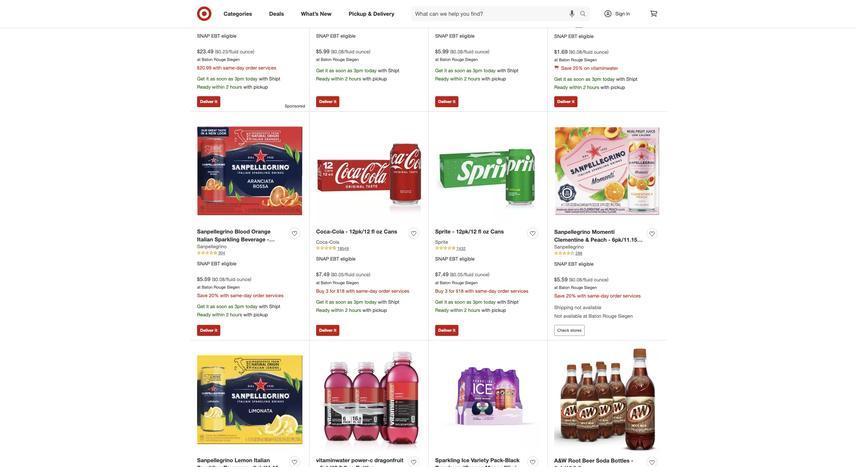 Task type: locate. For each thing, give the bounding box(es) containing it.
1 for from the left
[[330, 288, 336, 294]]

snap ebt eligible down 7432
[[436, 256, 475, 262]]

2 day™ from the left
[[484, 8, 497, 15]]

oz inside vitaminwater zero squeezed lemonade - 20 fl oz bottle
[[598, 8, 604, 15]]

red inside red bull sugar free energy drink - 12pk/8.4 fl oz cans
[[197, 0, 208, 7]]

3pm
[[354, 68, 364, 73], [473, 68, 483, 73], [235, 76, 244, 82], [592, 76, 602, 82], [354, 299, 364, 305], [473, 299, 483, 305], [235, 303, 244, 309]]

sanpellegrino link down the clementine
[[555, 244, 584, 250]]

bottles right beer
[[611, 457, 630, 464]]

vitaminwater up lemonade
[[555, 1, 588, 7]]

2 buy from the left
[[436, 288, 444, 294]]

0 horizontal spatial 6pk/11.15
[[197, 244, 222, 250]]

0 horizontal spatial favorite day
[[316, 16, 343, 22]]

for for -
[[449, 288, 455, 294]]

$5.99
[[316, 48, 330, 55], [436, 48, 449, 55]]

get it as soon as 3pm today with shipt ready within 2 hours with pickup for cola
[[316, 299, 400, 313]]

buy for coca-
[[316, 288, 325, 294]]

ounce down the 7432 link
[[475, 272, 489, 277]]

day™
[[357, 8, 371, 15], [484, 8, 497, 15]]

2 for sprite - 12pk/12 fl oz cans
[[465, 307, 467, 313]]

favorite inside lemon lime soda - 6pk/12 fl oz cans - favorite day™
[[335, 8, 356, 15]]

snap ebt eligible for cherry limeade soda - 6pk/12 fl oz cans - favorite day™
[[436, 33, 475, 39]]

oz up 18549 link
[[376, 228, 383, 235]]

ounce down 304 link
[[237, 276, 250, 282]]

at inside $23.49 ( $0.23 /fluid ounce ) at baton rouge siegen $20.99 with same-day order services
[[197, 57, 201, 62]]

sanpellegrino for sanpellegrino momenti clementine & peach - 6pk/11.15 fl oz cans
[[555, 228, 591, 235]]

eligible
[[222, 33, 237, 39], [341, 33, 356, 39], [460, 33, 475, 39], [579, 33, 594, 39], [341, 256, 356, 262], [460, 256, 475, 262], [222, 260, 237, 266], [579, 261, 594, 267]]

$0.08 down 86
[[452, 48, 463, 54]]

same-
[[223, 65, 237, 71], [356, 288, 370, 294], [476, 288, 489, 294], [231, 293, 244, 298], [588, 293, 602, 299]]

get for coca-cola - 12pk/12 fl oz cans
[[316, 299, 324, 305]]

cans
[[237, 8, 250, 15], [316, 8, 330, 15], [443, 8, 457, 15], [384, 228, 398, 235], [491, 228, 504, 235], [236, 244, 250, 250], [562, 244, 576, 251]]

1 horizontal spatial italian
[[254, 457, 270, 464]]

rouge for red bull sugar free energy drink - 12pk/8.4 fl oz cans
[[214, 57, 226, 62]]

with inside $23.49 ( $0.23 /fluid ounce ) at baton rouge siegen $20.99 with same-day order services
[[213, 65, 222, 71]]

soda right "limeade"
[[479, 0, 492, 7]]

red down 12pk/8.4
[[197, 16, 206, 22]]

0 vertical spatial coca-
[[316, 228, 332, 235]]

deliver it button
[[197, 96, 221, 107], [316, 96, 340, 107], [436, 96, 459, 107], [555, 96, 578, 107], [197, 325, 221, 336], [316, 325, 340, 336], [436, 325, 459, 336]]

$0.08
[[332, 48, 344, 54], [452, 48, 463, 54], [571, 49, 582, 55], [213, 276, 225, 282], [571, 277, 582, 282]]

ounce inside $1.69 ( $0.08 /fluid ounce ) at baton rouge siegen
[[594, 49, 608, 55]]

2 $7.49 ( $0.05 /fluid ounce ) at baton rouge siegen buy 3 for $18 with same-day order services from the left
[[436, 271, 529, 294]]

$18
[[337, 288, 345, 294], [456, 288, 464, 294]]

1 vertical spatial &
[[586, 236, 590, 243]]

available down not
[[564, 313, 582, 319]]

oz down the clementine
[[555, 244, 561, 251]]

1 horizontal spatial bottles
[[611, 457, 630, 464]]

(
[[215, 48, 216, 54], [331, 48, 332, 54], [450, 48, 452, 54], [569, 49, 571, 55], [331, 272, 332, 277], [450, 272, 452, 277], [212, 276, 213, 282], [569, 277, 571, 282]]

/fluid down 86 link on the right top of the page
[[463, 48, 474, 54]]

sanpellegrino momenti clementine & peach - 6pk/11.15 fl oz cans link
[[555, 228, 644, 251]]

) down 288 link
[[608, 277, 609, 282]]

$5.59 ( $0.08 /fluid ounce ) at baton rouge siegen save 20% with same-day order services
[[197, 276, 284, 298], [555, 276, 641, 299]]

ebt for lemon lime soda - 6pk/12 fl oz cans - favorite day™
[[331, 33, 339, 39]]

3pm for cherry limeade soda - 6pk/12 fl oz cans - favorite day™
[[473, 68, 483, 73]]

day™ inside cherry limeade soda - 6pk/12 fl oz cans - favorite day™
[[484, 8, 497, 15]]

$18 for -
[[337, 288, 345, 294]]

$0.05 down 7432
[[452, 272, 463, 277]]

a&w root beer soda bottles - 6pk/16.9 fl oz image
[[555, 347, 661, 453], [555, 347, 661, 453]]

snap ebt eligible for sprite - 12pk/12 fl oz cans
[[436, 256, 475, 262]]

sign
[[616, 11, 625, 16]]

siegen for sprite - 12pk/12 fl oz cans
[[465, 280, 478, 285]]

1 vertical spatial sprite
[[436, 239, 448, 245]]

0 horizontal spatial 6pk/12
[[369, 0, 386, 7]]

bull inside red bull sugar free energy drink - 12pk/8.4 fl oz cans
[[209, 0, 219, 7]]

vitaminwater inside vitaminwater power-c dragonfruit - 6pk/16.9 fl oz bottles
[[316, 457, 350, 464]]

shipt
[[389, 68, 400, 73], [508, 68, 519, 73], [269, 76, 281, 82], [627, 76, 638, 82], [389, 299, 400, 305], [508, 299, 519, 305], [269, 303, 281, 309]]

ounce for coca-cola - 12pk/12 fl oz cans
[[356, 272, 369, 277]]

( inside $23.49 ( $0.23 /fluid ounce ) at baton rouge siegen $20.99 with same-day order services
[[215, 48, 216, 54]]

0 horizontal spatial $5.99 ( $0.08 /fluid ounce ) at baton rouge siegen
[[316, 48, 371, 62]]

buy
[[316, 288, 325, 294], [436, 288, 444, 294]]

at for cherry limeade soda - 6pk/12 fl oz cans - favorite day™
[[436, 57, 439, 62]]

ebt down 7432
[[450, 256, 459, 262]]

soda inside cherry limeade soda - 6pk/12 fl oz cans - favorite day™
[[479, 0, 492, 7]]

177 link
[[197, 22, 303, 28]]

) down 177 link
[[253, 48, 255, 54]]

baton inside $23.49 ( $0.23 /fluid ounce ) at baton rouge siegen $20.99 with same-day order services
[[202, 57, 213, 62]]

day™ inside lemon lime soda - 6pk/12 fl oz cans - favorite day™
[[357, 8, 371, 15]]

rouge for sprite - 12pk/12 fl oz cans
[[452, 280, 464, 285]]

vitaminwater for dragonfruit
[[316, 457, 350, 464]]

1 horizontal spatial 6pk/12
[[497, 0, 515, 7]]

901
[[576, 23, 583, 28]]

eligible down "901" at the right of the page
[[579, 33, 594, 39]]

- inside the sanpellegrino momenti clementine & peach - 6pk/11.15 fl oz cans
[[609, 236, 611, 243]]

1 horizontal spatial 3
[[445, 288, 448, 294]]

ounce up save 25% on vitaminwater
[[594, 49, 608, 55]]

vitaminwater inside vitaminwater zero squeezed lemonade - 20 fl oz bottle
[[555, 1, 588, 7]]

1 horizontal spatial 12pk/12
[[456, 228, 477, 235]]

$5.99 ( $0.08 /fluid ounce ) at baton rouge siegen for lime
[[316, 48, 371, 62]]

snap for vitaminwater zero squeezed lemonade - 20 fl oz bottle
[[555, 33, 568, 39]]

1 horizontal spatial 20%
[[567, 293, 576, 299]]

bottles inside vitaminwater power-c dragonfruit - 6pk/16.9 fl oz bottles
[[356, 464, 375, 467]]

today for sanpellegrino blood orange italian sparkling beverage - 6pk/11.15 fl oz cans
[[246, 303, 258, 309]]

snap ebt eligible down 34
[[316, 33, 356, 39]]

sanpellegrino blood orange italian sparkling beverage - 6pk/11.15 fl oz cans
[[197, 228, 271, 250]]

1 vertical spatial bull
[[207, 16, 215, 22]]

ebt down "177"
[[211, 33, 220, 39]]

1 horizontal spatial $0.05
[[452, 272, 463, 277]]

0 horizontal spatial day™
[[357, 8, 371, 15]]

ebt down 18549
[[331, 256, 339, 262]]

ebt down "901" at the right of the page
[[569, 33, 578, 39]]

same- inside $23.49 ( $0.23 /fluid ounce ) at baton rouge siegen $20.99 with same-day order services
[[223, 65, 237, 71]]

available right not
[[583, 305, 602, 310]]

3pm for sanpellegrino blood orange italian sparkling beverage - 6pk/11.15 fl oz cans
[[235, 303, 244, 309]]

/fluid down 304
[[225, 276, 236, 282]]

6pk/12 inside lemon lime soda - 6pk/12 fl oz cans - favorite day™
[[369, 0, 386, 7]]

/fluid inside $23.49 ( $0.23 /fluid ounce ) at baton rouge siegen $20.99 with same-day order services
[[228, 48, 239, 54]]

6pk/12 up 86 link on the right top of the page
[[497, 0, 515, 7]]

at for coca-cola - 12pk/12 fl oz cans
[[316, 280, 320, 285]]

$0.05
[[332, 272, 344, 277], [452, 272, 463, 277]]

1 vertical spatial bottles
[[356, 464, 375, 467]]

6pk/11.15 for sanpellegrino lemon italian sparkling beverage - 6pk/11.15 f
[[253, 464, 279, 467]]

$5.59
[[197, 276, 211, 282], [555, 276, 568, 283]]

sparkling ice variety pack-black raspberry/orange mango/kiwi strawberry/cherry limeade - 12pk/17 fl oz bottles image
[[436, 347, 541, 452], [436, 347, 541, 452]]

oz down sugar
[[229, 8, 236, 15]]

-
[[365, 0, 367, 7], [494, 0, 496, 7], [197, 8, 199, 15], [331, 8, 334, 15], [458, 8, 460, 15], [582, 8, 584, 15], [346, 228, 348, 235], [453, 228, 455, 235], [267, 236, 269, 243], [609, 236, 611, 243], [632, 457, 634, 464], [250, 464, 252, 467], [316, 464, 319, 467]]

snap ebt eligible down "901" at the right of the page
[[555, 33, 594, 39]]

1 horizontal spatial 6pk/11.15
[[253, 464, 279, 467]]

1 $7.49 from the left
[[316, 271, 330, 278]]

$0.08 for sanpellegrino momenti clementine & peach - 6pk/11.15 fl oz cans
[[571, 277, 582, 282]]

favorite day link up 34
[[316, 16, 343, 22]]

0 horizontal spatial for
[[330, 288, 336, 294]]

snap ebt eligible down 304
[[197, 260, 237, 266]]

ounce down 288 link
[[594, 277, 608, 282]]

sparkling inside the sanpellegrino blood orange italian sparkling beverage - 6pk/11.15 fl oz cans
[[215, 236, 240, 243]]

sanpellegrino momenti clementine & peach - 6pk/11.15 fl oz cans image
[[555, 118, 661, 224], [555, 118, 661, 224]]

ounce down 18549 link
[[356, 272, 369, 277]]

0 vertical spatial sprite
[[436, 228, 451, 235]]

1 sprite from the top
[[436, 228, 451, 235]]

$0.05 down 18549
[[332, 272, 344, 277]]

1 $18 from the left
[[337, 288, 345, 294]]

0 horizontal spatial $5.59
[[197, 276, 211, 282]]

day up 86
[[454, 16, 462, 22]]

1 vertical spatial red
[[197, 16, 206, 22]]

sparkling inside sparkling ice variety pack-black raspberry/orange mango/kiw
[[436, 457, 460, 464]]

bull up 12pk/8.4
[[209, 0, 219, 7]]

1 horizontal spatial day
[[454, 16, 462, 22]]

1 horizontal spatial &
[[586, 236, 590, 243]]

beverage
[[241, 236, 266, 243], [224, 464, 248, 467]]

2 $5.99 ( $0.08 /fluid ounce ) at baton rouge siegen from the left
[[436, 48, 490, 62]]

) down the 7432 link
[[489, 272, 490, 277]]

2 $5.99 from the left
[[436, 48, 449, 55]]

1 horizontal spatial available
[[583, 305, 602, 310]]

at
[[197, 57, 201, 62], [316, 57, 320, 62], [436, 57, 439, 62], [555, 57, 558, 62], [316, 280, 320, 285], [436, 280, 439, 285], [197, 285, 201, 290], [555, 285, 558, 290], [584, 313, 588, 319]]

hours for lemon lime soda - 6pk/12 fl oz cans - favorite day™
[[349, 76, 361, 82]]

new
[[320, 10, 332, 17]]

coca-
[[316, 228, 332, 235], [316, 239, 330, 245]]

lemonade
[[555, 8, 580, 15]]

oz down zero
[[598, 8, 604, 15]]

siegen for sanpellegrino blood orange italian sparkling beverage - 6pk/11.15 fl oz cans
[[227, 285, 240, 290]]

0 horizontal spatial italian
[[197, 236, 213, 243]]

ebt for sanpellegrino momenti clementine & peach - 6pk/11.15 fl oz cans
[[569, 261, 578, 267]]

snap ebt eligible down 288
[[555, 261, 594, 267]]

bottles down power-
[[356, 464, 375, 467]]

$7.49 down sprite link
[[436, 271, 449, 278]]

- inside vitaminwater zero squeezed lemonade - 20 fl oz bottle
[[582, 8, 584, 15]]

pickup for lemon lime soda - 6pk/12 fl oz cans - favorite day™
[[373, 76, 387, 82]]

0 horizontal spatial $0.05
[[332, 272, 344, 277]]

1 3 from the left
[[326, 288, 329, 294]]

oz
[[392, 0, 399, 7], [229, 8, 236, 15], [436, 8, 442, 15], [598, 8, 604, 15], [376, 228, 383, 235], [483, 228, 489, 235], [229, 244, 235, 250], [555, 244, 561, 251], [349, 464, 355, 467], [583, 465, 589, 467]]

get
[[316, 68, 324, 73], [436, 68, 443, 73], [197, 76, 205, 82], [555, 76, 563, 82], [316, 299, 324, 305], [436, 299, 443, 305], [197, 303, 205, 309]]

italian
[[197, 236, 213, 243], [254, 457, 270, 464]]

cola up the coca-cola
[[332, 228, 344, 235]]

oz inside vitaminwater power-c dragonfruit - 6pk/16.9 fl oz bottles
[[349, 464, 355, 467]]

favorite
[[335, 8, 356, 15], [462, 8, 483, 15], [316, 16, 333, 22], [436, 16, 453, 22]]

oz right 304
[[229, 244, 235, 250]]

0 vertical spatial beverage
[[241, 236, 266, 243]]

within for sprite - 12pk/12 fl oz cans
[[451, 307, 463, 313]]

0 vertical spatial italian
[[197, 236, 213, 243]]

sparkling
[[215, 236, 240, 243], [436, 457, 460, 464], [197, 464, 222, 467]]

0 horizontal spatial 20%
[[209, 293, 219, 298]]

6pk/11.15 inside the sanpellegrino momenti clementine & peach - 6pk/11.15 fl oz cans
[[613, 236, 638, 243]]

favorite day link for cherry
[[436, 16, 462, 22]]

ounce inside $23.49 ( $0.23 /fluid ounce ) at baton rouge siegen $20.99 with same-day order services
[[240, 48, 253, 54]]

ounce for sanpellegrino momenti clementine & peach - 6pk/11.15 fl oz cans
[[594, 277, 608, 282]]

sanpellegrino inside the sanpellegrino blood orange italian sparkling beverage - 6pk/11.15 fl oz cans
[[197, 228, 233, 235]]

0 horizontal spatial 3
[[326, 288, 329, 294]]

ounce down 86 link on the right top of the page
[[475, 48, 489, 54]]

0 horizontal spatial 6pk/16.9
[[320, 464, 342, 467]]

) inside $23.49 ( $0.23 /fluid ounce ) at baton rouge siegen $20.99 with same-day order services
[[253, 48, 255, 54]]

oz inside cherry limeade soda - 6pk/12 fl oz cans - favorite day™
[[436, 8, 442, 15]]

eligible down 288
[[579, 261, 594, 267]]

0 horizontal spatial favorite day link
[[316, 16, 343, 22]]

1 horizontal spatial $5.99
[[436, 48, 449, 55]]

1 day from the left
[[335, 16, 343, 22]]

rouge for lemon lime soda - 6pk/12 fl oz cans - favorite day™
[[333, 57, 345, 62]]

sponsored
[[285, 103, 305, 108]]

fl inside a&w root beer soda bottles - 6pk/16.9 fl oz
[[578, 465, 582, 467]]

18549 link
[[316, 245, 422, 251]]

0 horizontal spatial lemon
[[235, 457, 253, 464]]

soda inside a&w root beer soda bottles - 6pk/16.9 fl oz
[[597, 457, 610, 464]]

86 link
[[436, 22, 541, 28]]

1 horizontal spatial favorite day link
[[436, 16, 462, 22]]

available
[[583, 305, 602, 310], [564, 313, 582, 319]]

energy
[[251, 0, 269, 7]]

0 horizontal spatial $5.99
[[316, 48, 330, 55]]

0 vertical spatial 6pk/11.15
[[613, 236, 638, 243]]

snap for cherry limeade soda - 6pk/12 fl oz cans - favorite day™
[[436, 33, 448, 39]]

sanpellegrino blood orange italian sparkling beverage - 6pk/11.15 fl oz cans image
[[197, 118, 303, 224], [197, 118, 303, 224]]

lime
[[336, 0, 348, 7]]

& up 34 link
[[368, 10, 372, 17]]

1 vertical spatial coca-
[[316, 239, 330, 245]]

sign in link
[[598, 6, 641, 21]]

1 vertical spatial cola
[[330, 239, 340, 245]]

day
[[237, 65, 244, 71], [370, 288, 378, 294], [489, 288, 497, 294], [244, 293, 252, 298], [602, 293, 609, 299]]

( for sanpellegrino blood orange italian sparkling beverage - 6pk/11.15 fl oz cans
[[212, 276, 213, 282]]

$0.08 for cherry limeade soda - 6pk/12 fl oz cans - favorite day™
[[452, 48, 463, 54]]

2 $0.05 from the left
[[452, 272, 463, 277]]

vitaminwater left power-
[[316, 457, 350, 464]]

6pk/11.15 inside the 'sanpellegrino lemon italian sparkling beverage - 6pk/11.15 f'
[[253, 464, 279, 467]]

rouge for sanpellegrino momenti clementine & peach - 6pk/11.15 fl oz cans
[[571, 285, 583, 290]]

eligible down 7432
[[460, 256, 475, 262]]

eligible down "177"
[[222, 33, 237, 39]]

vitaminwater right on
[[591, 65, 619, 71]]

/fluid up get it as soon as 3pm today with shipt
[[228, 48, 239, 54]]

) up save 25% on vitaminwater
[[608, 49, 609, 55]]

cans inside lemon lime soda - 6pk/12 fl oz cans - favorite day™
[[316, 8, 330, 15]]

$5.99 ( $0.08 /fluid ounce ) at baton rouge siegen down 34
[[316, 48, 371, 62]]

zero
[[590, 1, 601, 7]]

1 horizontal spatial $7.49
[[436, 271, 449, 278]]

sanpellegrino lemon italian sparkling beverage - 6pk/11.15 fl oz cans image
[[197, 347, 303, 452], [197, 347, 303, 452]]

sanpellegrino blood orange italian sparkling beverage - 6pk/11.15 fl oz cans link
[[197, 228, 287, 250]]

( inside $1.69 ( $0.08 /fluid ounce ) at baton rouge siegen
[[569, 49, 571, 55]]

- inside the sanpellegrino blood orange italian sparkling beverage - 6pk/11.15 fl oz cans
[[267, 236, 269, 243]]

1 horizontal spatial sanpellegrino link
[[555, 244, 584, 250]]

oz down beer
[[583, 465, 589, 467]]

bull inside red bull link
[[207, 16, 215, 22]]

2 horizontal spatial soda
[[597, 457, 610, 464]]

coca-cola - 12pk/12 fl oz cans image
[[316, 118, 422, 224], [316, 118, 422, 224]]

0 vertical spatial lemon
[[316, 0, 334, 7]]

what's new link
[[295, 6, 340, 21]]

1 vertical spatial italian
[[254, 457, 270, 464]]

cola up 18549
[[330, 239, 340, 245]]

) down 86 link on the right top of the page
[[489, 48, 490, 54]]

beverage inside the 'sanpellegrino lemon italian sparkling beverage - 6pk/11.15 f'
[[224, 464, 248, 467]]

$0.08 down 288
[[571, 277, 582, 282]]

$0.08 down 34
[[332, 48, 344, 54]]

for
[[330, 288, 336, 294], [449, 288, 455, 294]]

favorite day up 34
[[316, 16, 343, 22]]

/fluid down 34 link
[[344, 48, 355, 54]]

eligible down 304
[[222, 260, 237, 266]]

1 coca- from the top
[[316, 228, 332, 235]]

within for lemon lime soda - 6pk/12 fl oz cans - favorite day™
[[331, 76, 344, 82]]

red up 12pk/8.4
[[197, 0, 208, 7]]

snap ebt eligible for lemon lime soda - 6pk/12 fl oz cans - favorite day™
[[316, 33, 356, 39]]

34
[[338, 23, 342, 28]]

1 6pk/12 from the left
[[369, 0, 386, 7]]

eligible down 86
[[460, 33, 475, 39]]

1 red from the top
[[197, 0, 208, 7]]

6pk/12
[[369, 0, 386, 7], [497, 0, 515, 7]]

0 horizontal spatial available
[[564, 313, 582, 319]]

1 $7.49 ( $0.05 /fluid ounce ) at baton rouge siegen buy 3 for $18 with same-day order services from the left
[[316, 271, 410, 294]]

sprite up sprite link
[[436, 228, 451, 235]]

limeade
[[455, 0, 477, 7]]

1 day™ from the left
[[357, 8, 371, 15]]

rouge
[[214, 57, 226, 62], [333, 57, 345, 62], [452, 57, 464, 62], [571, 57, 583, 62], [333, 280, 345, 285], [452, 280, 464, 285], [214, 285, 226, 290], [571, 285, 583, 290], [603, 313, 617, 319]]

soda right beer
[[597, 457, 610, 464]]

vitaminwater power-c dragonfruit - 6pk/16.9 fl oz bottles image
[[316, 347, 422, 452], [316, 347, 422, 452]]

order
[[246, 65, 257, 71], [379, 288, 390, 294], [498, 288, 510, 294], [253, 293, 265, 298], [611, 293, 622, 299]]

lemon inside lemon lime soda - 6pk/12 fl oz cans - favorite day™
[[316, 0, 334, 7]]

- inside vitaminwater power-c dragonfruit - 6pk/16.9 fl oz bottles
[[316, 464, 319, 467]]

ebt for coca-cola - 12pk/12 fl oz cans
[[331, 256, 339, 262]]

$0.08 right $1.69
[[571, 49, 582, 55]]

sprite down sprite - 12pk/12 fl oz cans link
[[436, 239, 448, 245]]

1 horizontal spatial favorite day
[[436, 16, 462, 22]]

0 vertical spatial cola
[[332, 228, 344, 235]]

$7.49 down coca-cola link
[[316, 271, 330, 278]]

1 vertical spatial beverage
[[224, 464, 248, 467]]

1 horizontal spatial soda
[[479, 0, 492, 7]]

$0.08 inside $1.69 ( $0.08 /fluid ounce ) at baton rouge siegen
[[571, 49, 582, 55]]

orange
[[252, 228, 271, 235]]

within for coca-cola - 12pk/12 fl oz cans
[[331, 307, 344, 313]]

1 horizontal spatial $18
[[456, 288, 464, 294]]

sanpellegrino link up 304
[[197, 243, 227, 250]]

bottles
[[611, 457, 630, 464], [356, 464, 375, 467]]

288
[[576, 251, 583, 256]]

3 for sprite
[[445, 288, 448, 294]]

/fluid down 7432
[[463, 272, 474, 277]]

$7.49 ( $0.05 /fluid ounce ) at baton rouge siegen buy 3 for $18 with same-day order services for fl
[[436, 271, 529, 294]]

0 horizontal spatial day
[[335, 16, 343, 22]]

siegen for cherry limeade soda - 6pk/12 fl oz cans - favorite day™
[[465, 57, 478, 62]]

1 vertical spatial vitaminwater
[[591, 65, 619, 71]]

1 horizontal spatial $5.59
[[555, 276, 568, 283]]

177
[[218, 23, 225, 28]]

siegen inside $23.49 ( $0.23 /fluid ounce ) at baton rouge siegen $20.99 with same-day order services
[[227, 57, 240, 62]]

eligible down 34
[[341, 33, 356, 39]]

day up 34
[[335, 16, 343, 22]]

0 horizontal spatial $7.49 ( $0.05 /fluid ounce ) at baton rouge siegen buy 3 for $18 with same-day order services
[[316, 271, 410, 294]]

ounce down 34 link
[[356, 48, 369, 54]]

1 horizontal spatial $7.49 ( $0.05 /fluid ounce ) at baton rouge siegen buy 3 for $18 with same-day order services
[[436, 271, 529, 294]]

sanpellegrino inside the 'sanpellegrino lemon italian sparkling beverage - 6pk/11.15 f'
[[197, 457, 233, 464]]

get it as soon as 3pm today with shipt ready within 2 hours with pickup for blood
[[197, 303, 281, 318]]

favorite day link up 86
[[436, 16, 462, 22]]

2 favorite day link from the left
[[436, 16, 462, 22]]

buy for sprite
[[436, 288, 444, 294]]

12pk/12 up 18549 link
[[350, 228, 370, 235]]

oz down power-
[[349, 464, 355, 467]]

0 horizontal spatial $5.59 ( $0.08 /fluid ounce ) at baton rouge siegen save 20% with same-day order services
[[197, 276, 284, 298]]

ebt down 86
[[450, 33, 459, 39]]

today
[[365, 68, 377, 73], [484, 68, 496, 73], [246, 76, 258, 82], [603, 76, 615, 82], [365, 299, 377, 305], [484, 299, 496, 305], [246, 303, 258, 309]]

6pk/16.9 inside vitaminwater power-c dragonfruit - 6pk/16.9 fl oz bottles
[[320, 464, 342, 467]]

oz down cherry
[[436, 8, 442, 15]]

ready for vitaminwater zero squeezed lemonade - 20 fl oz bottle
[[555, 84, 568, 90]]

snap ebt eligible down 86
[[436, 33, 475, 39]]

1 vertical spatial lemon
[[235, 457, 253, 464]]

favorite day up 86
[[436, 16, 462, 22]]

0 vertical spatial bottles
[[611, 457, 630, 464]]

12pk/12 up 7432
[[456, 228, 477, 235]]

fl inside cherry limeade soda - 6pk/12 fl oz cans - favorite day™
[[516, 0, 520, 7]]

0 horizontal spatial 12pk/12
[[350, 228, 370, 235]]

2 sprite from the top
[[436, 239, 448, 245]]

baton
[[202, 57, 213, 62], [321, 57, 332, 62], [440, 57, 451, 62], [559, 57, 570, 62], [321, 280, 332, 285], [440, 280, 451, 285], [202, 285, 213, 290], [559, 285, 570, 290], [589, 313, 602, 319]]

0 horizontal spatial sanpellegrino link
[[197, 243, 227, 250]]

ready for cherry limeade soda - 6pk/12 fl oz cans - favorite day™
[[436, 76, 449, 82]]

baton for cherry limeade soda - 6pk/12 fl oz cans - favorite day™
[[440, 57, 451, 62]]

/fluid inside $1.69 ( $0.08 /fluid ounce ) at baton rouge siegen
[[582, 49, 593, 55]]

ebt for sanpellegrino blood orange italian sparkling beverage - 6pk/11.15 fl oz cans
[[211, 260, 220, 266]]

bottle
[[606, 8, 621, 15]]

snap ebt eligible down 18549
[[316, 256, 356, 262]]

peach
[[591, 236, 607, 243]]

ready for coca-cola - 12pk/12 fl oz cans
[[316, 307, 330, 313]]

2 red from the top
[[197, 16, 206, 22]]

ounce
[[240, 48, 253, 54], [356, 48, 369, 54], [475, 48, 489, 54], [594, 49, 608, 55], [356, 272, 369, 277], [475, 272, 489, 277], [237, 276, 250, 282], [594, 277, 608, 282]]

hours for vitaminwater zero squeezed lemonade - 20 fl oz bottle
[[588, 84, 600, 90]]

0 horizontal spatial soda
[[350, 0, 363, 7]]

0 vertical spatial red
[[197, 0, 208, 7]]

rouge for cherry limeade soda - 6pk/12 fl oz cans - favorite day™
[[452, 57, 464, 62]]

services
[[259, 65, 276, 71], [392, 288, 410, 294], [511, 288, 529, 294], [266, 293, 284, 298], [623, 293, 641, 299]]

0 vertical spatial vitaminwater
[[555, 1, 588, 7]]

$0.08 down 304
[[213, 276, 225, 282]]

2 vertical spatial vitaminwater
[[316, 457, 350, 464]]

1 horizontal spatial day™
[[484, 8, 497, 15]]

rouge inside $23.49 ( $0.23 /fluid ounce ) at baton rouge siegen $20.99 with same-day order services
[[214, 57, 226, 62]]

20
[[586, 8, 592, 15]]

( for coca-cola - 12pk/12 fl oz cans
[[331, 272, 332, 277]]

oz inside a&w root beer soda bottles - 6pk/16.9 fl oz
[[583, 465, 589, 467]]

0 horizontal spatial $7.49
[[316, 271, 330, 278]]

get it as soon as 3pm today with shipt ready within 2 hours with pickup for lime
[[316, 68, 400, 82]]

oz up delivery on the left of page
[[392, 0, 399, 7]]

1 horizontal spatial lemon
[[316, 0, 334, 7]]

1 horizontal spatial for
[[449, 288, 455, 294]]

288 link
[[555, 250, 661, 256]]

& left peach
[[586, 236, 590, 243]]

1 horizontal spatial $5.59 ( $0.08 /fluid ounce ) at baton rouge siegen save 20% with same-day order services
[[555, 276, 641, 299]]

eligible for bull
[[222, 33, 237, 39]]

snap for sanpellegrino momenti clementine & peach - 6pk/11.15 fl oz cans
[[555, 261, 568, 267]]

3
[[326, 288, 329, 294], [445, 288, 448, 294]]

0 horizontal spatial bottles
[[356, 464, 375, 467]]

soda up 'pickup'
[[350, 0, 363, 7]]

vitaminwater
[[555, 1, 588, 7], [591, 65, 619, 71], [316, 457, 350, 464]]

0 vertical spatial sparkling
[[215, 236, 240, 243]]

/fluid down 18549
[[344, 272, 355, 277]]

( for cherry limeade soda - 6pk/12 fl oz cans - favorite day™
[[450, 48, 452, 54]]

ounce for sanpellegrino blood orange italian sparkling beverage - 6pk/11.15 fl oz cans
[[237, 276, 250, 282]]

1 favorite day from the left
[[316, 16, 343, 22]]

$5.99 ( $0.08 /fluid ounce ) at baton rouge siegen down 86
[[436, 48, 490, 62]]

2 coca- from the top
[[316, 239, 330, 245]]

2 6pk/12 from the left
[[497, 0, 515, 7]]

2 for from the left
[[449, 288, 455, 294]]

1 buy from the left
[[316, 288, 325, 294]]

get it as soon as 3pm today with shipt ready within 2 hours with pickup for zero
[[555, 76, 638, 90]]

ebt down 288
[[569, 261, 578, 267]]

fl inside vitaminwater zero squeezed lemonade - 20 fl oz bottle
[[593, 8, 596, 15]]

1 $0.05 from the left
[[332, 272, 344, 277]]

0 horizontal spatial buy
[[316, 288, 325, 294]]

2 vertical spatial 6pk/11.15
[[253, 464, 279, 467]]

coca- for coca-cola
[[316, 239, 330, 245]]

2 horizontal spatial vitaminwater
[[591, 65, 619, 71]]

2 $7.49 from the left
[[436, 271, 449, 278]]

/fluid up on
[[582, 49, 593, 55]]

as
[[329, 68, 334, 73], [348, 68, 353, 73], [449, 68, 454, 73], [467, 68, 472, 73], [210, 76, 215, 82], [229, 76, 233, 82], [568, 76, 573, 82], [586, 76, 591, 82], [329, 299, 334, 305], [348, 299, 353, 305], [449, 299, 454, 305], [467, 299, 472, 305], [210, 303, 215, 309], [229, 303, 233, 309]]

0 horizontal spatial &
[[368, 10, 372, 17]]

2 horizontal spatial 6pk/11.15
[[613, 236, 638, 243]]

eligible for momenti
[[579, 261, 594, 267]]

3 for coca-
[[326, 288, 329, 294]]

) down 304 link
[[250, 276, 252, 282]]

1 $5.99 from the left
[[316, 48, 330, 55]]

0 horizontal spatial vitaminwater
[[316, 457, 350, 464]]

sanpellegrino inside the sanpellegrino momenti clementine & peach - 6pk/11.15 fl oz cans
[[555, 228, 591, 235]]

6pk/11.15 inside the sanpellegrino blood orange italian sparkling beverage - 6pk/11.15 fl oz cans
[[197, 244, 222, 250]]

hours for sanpellegrino blood orange italian sparkling beverage - 6pk/11.15 fl oz cans
[[230, 312, 242, 318]]

snap ebt eligible for vitaminwater zero squeezed lemonade - 20 fl oz bottle
[[555, 33, 594, 39]]

1 horizontal spatial 6pk/16.9
[[555, 465, 577, 467]]

2 $18 from the left
[[456, 288, 464, 294]]

2 day from the left
[[454, 16, 462, 22]]

bull down 12pk/8.4
[[207, 16, 215, 22]]

6pk/12 up pickup & delivery
[[369, 0, 386, 7]]

2 3 from the left
[[445, 288, 448, 294]]

snap ebt eligible for coca-cola - 12pk/12 fl oz cans
[[316, 256, 356, 262]]

within
[[331, 76, 344, 82], [451, 76, 463, 82], [212, 84, 225, 90], [570, 84, 582, 90], [331, 307, 344, 313], [451, 307, 463, 313], [212, 312, 225, 318]]

) down 34 link
[[369, 48, 371, 54]]

0 vertical spatial bull
[[209, 0, 219, 7]]

1 vertical spatial available
[[564, 313, 582, 319]]

/fluid for red bull sugar free energy drink - 12pk/8.4 fl oz cans
[[228, 48, 239, 54]]

sprite - 12pk/12 fl oz cans image
[[436, 118, 541, 224], [436, 118, 541, 224]]

1 $5.99 ( $0.08 /fluid ounce ) at baton rouge siegen from the left
[[316, 48, 371, 62]]

eligible down 18549
[[341, 256, 356, 262]]

siegen for lemon lime soda - 6pk/12 fl oz cans - favorite day™
[[346, 57, 359, 62]]

1 favorite day link from the left
[[316, 16, 343, 22]]

pickup & delivery
[[349, 10, 395, 17]]

1 vertical spatial 6pk/11.15
[[197, 244, 222, 250]]

check stores button
[[555, 325, 585, 336]]

) for sanpellegrino blood orange italian sparkling beverage - 6pk/11.15 fl oz cans
[[250, 276, 252, 282]]

cans inside red bull sugar free energy drink - 12pk/8.4 fl oz cans
[[237, 8, 250, 15]]

ounce right $0.23
[[240, 48, 253, 54]]

1 vertical spatial sparkling
[[436, 457, 460, 464]]

soon
[[336, 68, 346, 73], [455, 68, 466, 73], [217, 76, 227, 82], [574, 76, 585, 82], [336, 299, 346, 305], [455, 299, 466, 305], [217, 303, 227, 309]]

1 horizontal spatial $5.99 ( $0.08 /fluid ounce ) at baton rouge siegen
[[436, 48, 490, 62]]

2 vertical spatial sparkling
[[197, 464, 222, 467]]

6pk/12 inside cherry limeade soda - 6pk/12 fl oz cans - favorite day™
[[497, 0, 515, 7]]

it
[[326, 68, 328, 73], [445, 68, 447, 73], [206, 76, 209, 82], [564, 76, 566, 82], [215, 99, 218, 104], [334, 99, 337, 104], [453, 99, 456, 104], [573, 99, 575, 104], [326, 299, 328, 305], [445, 299, 447, 305], [206, 303, 209, 309], [215, 328, 218, 333], [334, 328, 337, 333], [453, 328, 456, 333]]

snap ebt eligible down "177"
[[197, 33, 237, 39]]

0 horizontal spatial $18
[[337, 288, 345, 294]]

soda inside lemon lime soda - 6pk/12 fl oz cans - favorite day™
[[350, 0, 363, 7]]

at inside shipping not available not available at baton rouge siegen
[[584, 313, 588, 319]]

3pm for lemon lime soda - 6pk/12 fl oz cans - favorite day™
[[354, 68, 364, 73]]

sprite
[[436, 228, 451, 235], [436, 239, 448, 245]]

today for coca-cola - 12pk/12 fl oz cans
[[365, 299, 377, 305]]

beverage inside the sanpellegrino blood orange italian sparkling beverage - 6pk/11.15 fl oz cans
[[241, 236, 266, 243]]

$0.08 for lemon lime soda - 6pk/12 fl oz cans - favorite day™
[[332, 48, 344, 54]]

ebt down 34
[[331, 33, 339, 39]]

/fluid down 288
[[582, 277, 593, 282]]

in
[[627, 11, 631, 16]]

1 horizontal spatial vitaminwater
[[555, 1, 588, 7]]

ready
[[316, 76, 330, 82], [436, 76, 449, 82], [197, 84, 211, 90], [555, 84, 568, 90], [316, 307, 330, 313], [436, 307, 449, 313], [197, 312, 211, 318]]

lemon inside the 'sanpellegrino lemon italian sparkling beverage - 6pk/11.15 f'
[[235, 457, 253, 464]]

2 favorite day from the left
[[436, 16, 462, 22]]

) down 18549 link
[[369, 272, 371, 277]]

day
[[335, 16, 343, 22], [454, 16, 462, 22]]

1 horizontal spatial buy
[[436, 288, 444, 294]]



Task type: describe. For each thing, give the bounding box(es) containing it.
deals
[[269, 10, 284, 17]]

pickup for coca-cola - 12pk/12 fl oz cans
[[373, 307, 387, 313]]

$18 for 12pk/12
[[456, 288, 464, 294]]

favorite inside cherry limeade soda - 6pk/12 fl oz cans - favorite day™
[[462, 8, 483, 15]]

get for vitaminwater zero squeezed lemonade - 20 fl oz bottle
[[555, 76, 563, 82]]

2 for sanpellegrino blood orange italian sparkling beverage - 6pk/11.15 fl oz cans
[[226, 312, 229, 318]]

at for sanpellegrino blood orange italian sparkling beverage - 6pk/11.15 fl oz cans
[[197, 285, 201, 290]]

vitamin water link
[[555, 16, 584, 23]]

20% for fl
[[209, 293, 219, 298]]

blood
[[235, 228, 250, 235]]

siegen for red bull sugar free energy drink - 12pk/8.4 fl oz cans
[[227, 57, 240, 62]]

$0.08 for sanpellegrino blood orange italian sparkling beverage - 6pk/11.15 fl oz cans
[[213, 276, 225, 282]]

italian inside the 'sanpellegrino lemon italian sparkling beverage - 6pk/11.15 f'
[[254, 457, 270, 464]]

favorite day for cherry
[[436, 16, 462, 22]]

ounce for red bull sugar free energy drink - 12pk/8.4 fl oz cans
[[240, 48, 253, 54]]

- inside red bull sugar free energy drink - 12pk/8.4 fl oz cans
[[197, 8, 199, 15]]

sprite - 12pk/12 fl oz cans link
[[436, 228, 504, 235]]

eligible for lime
[[341, 33, 356, 39]]

coca-cola - 12pk/12 fl oz cans
[[316, 228, 398, 235]]

search
[[577, 11, 594, 18]]

rouge inside $1.69 ( $0.08 /fluid ounce ) at baton rouge siegen
[[571, 57, 583, 62]]

today for sprite - 12pk/12 fl oz cans
[[484, 299, 496, 305]]

oz up the 7432 link
[[483, 228, 489, 235]]

3pm for vitaminwater zero squeezed lemonade - 20 fl oz bottle
[[592, 76, 602, 82]]

ounce for cherry limeade soda - 6pk/12 fl oz cans - favorite day™
[[475, 48, 489, 54]]

& inside the sanpellegrino momenti clementine & peach - 6pk/11.15 fl oz cans
[[586, 236, 590, 243]]

day™ for lime
[[357, 8, 371, 15]]

fl inside lemon lime soda - 6pk/12 fl oz cans - favorite day™
[[388, 0, 391, 7]]

soda for limeade
[[479, 0, 492, 7]]

vitaminwater zero squeezed lemonade - 20 fl oz bottle
[[555, 1, 628, 15]]

ebt for cherry limeade soda - 6pk/12 fl oz cans - favorite day™
[[450, 33, 459, 39]]

/fluid for sanpellegrino momenti clementine & peach - 6pk/11.15 fl oz cans
[[582, 277, 593, 282]]

on
[[585, 65, 590, 71]]

water
[[572, 16, 584, 22]]

ounce for sprite - 12pk/12 fl oz cans
[[475, 272, 489, 277]]

check stores
[[558, 328, 582, 333]]

squeezed
[[603, 1, 628, 7]]

at inside $1.69 ( $0.08 /fluid ounce ) at baton rouge siegen
[[555, 57, 558, 62]]

not
[[575, 305, 582, 310]]

snap for coca-cola - 12pk/12 fl oz cans
[[316, 256, 329, 262]]

day for limeade
[[454, 16, 462, 22]]

vitaminwater power-c dragonfruit - 6pk/16.9 fl oz bottles link
[[316, 456, 406, 467]]

sprite - 12pk/12 fl oz cans
[[436, 228, 504, 235]]

a&w
[[555, 457, 567, 464]]

coca-cola link
[[316, 239, 340, 245]]

within for cherry limeade soda - 6pk/12 fl oz cans - favorite day™
[[451, 76, 463, 82]]

$23.49
[[197, 48, 214, 55]]

( for red bull sugar free energy drink - 12pk/8.4 fl oz cans
[[215, 48, 216, 54]]

1 12pk/12 from the left
[[350, 228, 370, 235]]

2 for cherry limeade soda - 6pk/12 fl oz cans - favorite day™
[[465, 76, 467, 82]]

12pk/8.4
[[201, 8, 223, 15]]

) inside $1.69 ( $0.08 /fluid ounce ) at baton rouge siegen
[[608, 49, 609, 55]]

oz inside the sanpellegrino blood orange italian sparkling beverage - 6pk/11.15 fl oz cans
[[229, 244, 235, 250]]

cherry limeade soda - 6pk/12 fl oz cans - favorite day™ link
[[436, 0, 525, 16]]

snap ebt eligible for sanpellegrino blood orange italian sparkling beverage - 6pk/11.15 fl oz cans
[[197, 260, 237, 266]]

cola for coca-cola - 12pk/12 fl oz cans
[[332, 228, 344, 235]]

oz inside lemon lime soda - 6pk/12 fl oz cans - favorite day™
[[392, 0, 399, 7]]

coca-cola
[[316, 239, 340, 245]]

get for lemon lime soda - 6pk/12 fl oz cans - favorite day™
[[316, 68, 324, 73]]

sanpellegrino lemon italian sparkling beverage - 6pk/11.15 f link
[[197, 456, 287, 467]]

34 link
[[316, 22, 422, 28]]

stores
[[571, 328, 582, 333]]

bottles inside a&w root beer soda bottles - 6pk/16.9 fl oz
[[611, 457, 630, 464]]

free
[[238, 0, 249, 7]]

favorite day for lemon
[[316, 16, 343, 22]]

favorite day link for lemon
[[316, 16, 343, 22]]

vitamin
[[555, 16, 571, 22]]

raspberry/orange
[[436, 464, 484, 467]]

eligible for limeade
[[460, 33, 475, 39]]

$5.99 ( $0.08 /fluid ounce ) at baton rouge siegen for limeade
[[436, 48, 490, 62]]

baton inside $1.69 ( $0.08 /fluid ounce ) at baton rouge siegen
[[559, 57, 570, 62]]

get for sanpellegrino blood orange italian sparkling beverage - 6pk/11.15 fl oz cans
[[197, 303, 205, 309]]

$0.23
[[216, 48, 228, 54]]

black
[[506, 457, 520, 464]]

cola for coca-cola
[[330, 239, 340, 245]]

shipt for sprite - 12pk/12 fl oz cans
[[508, 299, 519, 305]]

86
[[457, 23, 461, 28]]

/fluid for coca-cola - 12pk/12 fl oz cans
[[344, 272, 355, 277]]

snap for red bull sugar free energy drink - 12pk/8.4 fl oz cans
[[197, 33, 210, 39]]

What can we help you find? suggestions appear below search field
[[411, 6, 582, 21]]

red bull link
[[197, 16, 215, 22]]

baton for sanpellegrino momenti clementine & peach - 6pk/11.15 fl oz cans
[[559, 285, 570, 290]]

siegen inside $1.69 ( $0.08 /fluid ounce ) at baton rouge siegen
[[585, 57, 597, 62]]

beer
[[583, 457, 595, 464]]

baton for sprite - 12pk/12 fl oz cans
[[440, 280, 451, 285]]

day for lime
[[335, 16, 343, 22]]

at for sanpellegrino momenti clementine & peach - 6pk/11.15 fl oz cans
[[555, 285, 558, 290]]

today for cherry limeade soda - 6pk/12 fl oz cans - favorite day™
[[484, 68, 496, 73]]

pack-
[[491, 457, 506, 464]]

ice
[[462, 457, 470, 464]]

vitamin water
[[555, 16, 584, 22]]

red bull
[[197, 16, 215, 22]]

bull for red bull sugar free energy drink - 12pk/8.4 fl oz cans
[[209, 0, 219, 7]]

clementine
[[555, 236, 584, 243]]

cans inside the sanpellegrino blood orange italian sparkling beverage - 6pk/11.15 fl oz cans
[[236, 244, 250, 250]]

rouge for sanpellegrino blood orange italian sparkling beverage - 6pk/11.15 fl oz cans
[[214, 285, 226, 290]]

lemon lime soda - 6pk/12 fl oz cans - favorite day™
[[316, 0, 399, 15]]

6pk/12 for cherry limeade soda - 6pk/12 fl oz cans - favorite day™
[[497, 0, 515, 7]]

sprite for sprite - 12pk/12 fl oz cans
[[436, 228, 451, 235]]

drink
[[270, 0, 284, 7]]

6pk/16.9 inside a&w root beer soda bottles - 6pk/16.9 fl oz
[[555, 465, 577, 467]]

save for sanpellegrino blood orange italian sparkling beverage - 6pk/11.15 fl oz cans
[[197, 293, 208, 298]]

pickup for cherry limeade soda - 6pk/12 fl oz cans - favorite day™
[[492, 76, 506, 82]]

today for vitaminwater zero squeezed lemonade - 20 fl oz bottle
[[603, 76, 615, 82]]

sparkling inside the 'sanpellegrino lemon italian sparkling beverage - 6pk/11.15 f'
[[197, 464, 222, 467]]

fl inside red bull sugar free energy drink - 12pk/8.4 fl oz cans
[[225, 8, 228, 15]]

italian inside the sanpellegrino blood orange italian sparkling beverage - 6pk/11.15 fl oz cans
[[197, 236, 213, 243]]

sanpellegrino momenti clementine & peach - 6pk/11.15 fl oz cans
[[555, 228, 643, 251]]

ready within 2 hours with pickup
[[197, 84, 268, 90]]

pickup
[[349, 10, 367, 17]]

ounce for lemon lime soda - 6pk/12 fl oz cans - favorite day™
[[356, 48, 369, 54]]

baton for red bull sugar free energy drink - 12pk/8.4 fl oz cans
[[202, 57, 213, 62]]

18549
[[338, 246, 349, 251]]

$7.49 for coca-cola - 12pk/12 fl oz cans
[[316, 271, 330, 278]]

) for sprite - 12pk/12 fl oz cans
[[489, 272, 490, 277]]

check
[[558, 328, 570, 333]]

) for coca-cola - 12pk/12 fl oz cans
[[369, 272, 371, 277]]

20% for oz
[[567, 293, 576, 299]]

$1.69
[[555, 48, 568, 55]]

( for sprite - 12pk/12 fl oz cans
[[450, 272, 452, 277]]

coca-cola - 12pk/12 fl oz cans link
[[316, 228, 398, 235]]

soon for vitaminwater zero squeezed lemonade - 20 fl oz bottle
[[574, 76, 585, 82]]

get it as soon as 3pm today with shipt ready within 2 hours with pickup for -
[[436, 299, 519, 313]]

order inside $23.49 ( $0.23 /fluid ounce ) at baton rouge siegen $20.99 with same-day order services
[[246, 65, 257, 71]]

$7.49 ( $0.05 /fluid ounce ) at baton rouge siegen buy 3 for $18 with same-day order services for 12pk/12
[[316, 271, 410, 294]]

pickup for sprite - 12pk/12 fl oz cans
[[492, 307, 506, 313]]

root
[[569, 457, 581, 464]]

cherry limeade soda - 6pk/12 fl oz cans - favorite day™
[[436, 0, 520, 15]]

cans inside the sanpellegrino momenti clementine & peach - 6pk/11.15 fl oz cans
[[562, 244, 576, 251]]

$1.69 ( $0.08 /fluid ounce ) at baton rouge siegen
[[555, 48, 609, 62]]

what's new
[[301, 10, 332, 17]]

snap ebt eligible for red bull sugar free energy drink - 12pk/8.4 fl oz cans
[[197, 33, 237, 39]]

categories link
[[218, 6, 261, 21]]

save 25% on vitaminwater
[[562, 65, 619, 71]]

not
[[555, 313, 562, 319]]

pickup & delivery link
[[343, 6, 403, 21]]

cherry
[[436, 0, 453, 7]]

what's
[[301, 10, 319, 17]]

901 link
[[555, 23, 661, 29]]

/fluid for cherry limeade soda - 6pk/12 fl oz cans - favorite day™
[[463, 48, 474, 54]]

get it as soon as 3pm today with shipt
[[197, 76, 281, 82]]

$5.99 for lemon lime soda - 6pk/12 fl oz cans - favorite day™
[[316, 48, 330, 55]]

- inside the 'sanpellegrino lemon italian sparkling beverage - 6pk/11.15 f'
[[250, 464, 252, 467]]

oz inside the sanpellegrino momenti clementine & peach - 6pk/11.15 fl oz cans
[[555, 244, 561, 251]]

6pk/12 for lemon lime soda - 6pk/12 fl oz cans - favorite day™
[[369, 0, 386, 7]]

cans inside cherry limeade soda - 6pk/12 fl oz cans - favorite day™
[[443, 8, 457, 15]]

sign in
[[616, 11, 631, 16]]

at for red bull sugar free energy drink - 12pk/8.4 fl oz cans
[[197, 57, 201, 62]]

soda for lime
[[350, 0, 363, 7]]

coca- for coca-cola - 12pk/12 fl oz cans
[[316, 228, 332, 235]]

sanpellegrino link for oz
[[555, 244, 584, 250]]

red for red bull sugar free energy drink - 12pk/8.4 fl oz cans
[[197, 0, 208, 7]]

get it as soon as 3pm today with shipt ready within 2 hours with pickup for limeade
[[436, 68, 519, 82]]

categories
[[224, 10, 252, 17]]

baton for lemon lime soda - 6pk/12 fl oz cans - favorite day™
[[321, 57, 332, 62]]

lemon lime soda - 6pk/12 fl oz cans - favorite day™ link
[[316, 0, 406, 16]]

shipt for coca-cola - 12pk/12 fl oz cans
[[389, 299, 400, 305]]

$20.99
[[197, 65, 212, 71]]

sanpellegrino for sanpellegrino lemon italian sparkling beverage - 6pk/11.15 f
[[197, 457, 233, 464]]

0 vertical spatial available
[[583, 305, 602, 310]]

fl inside vitaminwater power-c dragonfruit - 6pk/16.9 fl oz bottles
[[344, 464, 347, 467]]

$5.99 for cherry limeade soda - 6pk/12 fl oz cans - favorite day™
[[436, 48, 449, 55]]

siegen inside shipping not available not available at baton rouge siegen
[[619, 313, 633, 319]]

delivery
[[374, 10, 395, 17]]

sugar
[[221, 0, 236, 7]]

c
[[370, 457, 373, 464]]

sprite link
[[436, 239, 448, 245]]

0 vertical spatial &
[[368, 10, 372, 17]]

6pk/11.15 for sanpellegrino momenti clementine & peach - 6pk/11.15 fl oz cans
[[613, 236, 638, 243]]

services inside $23.49 ( $0.23 /fluid ounce ) at baton rouge siegen $20.99 with same-day order services
[[259, 65, 276, 71]]

shipt for cherry limeade soda - 6pk/12 fl oz cans - favorite day™
[[508, 68, 519, 73]]

bull for red bull
[[207, 16, 215, 22]]

power-
[[352, 457, 370, 464]]

sparkling ice variety pack-black raspberry/orange mango/kiw link
[[436, 456, 525, 467]]

search button
[[577, 6, 594, 23]]

soon for sprite - 12pk/12 fl oz cans
[[455, 299, 466, 305]]

snap for lemon lime soda - 6pk/12 fl oz cans - favorite day™
[[316, 33, 329, 39]]

oz inside red bull sugar free energy drink - 12pk/8.4 fl oz cans
[[229, 8, 236, 15]]

7432 link
[[436, 245, 541, 251]]

2 for vitaminwater zero squeezed lemonade - 20 fl oz bottle
[[584, 84, 586, 90]]

vitaminwater power-c dragonfruit - 6pk/16.9 fl oz bottles
[[316, 457, 404, 467]]

fl inside the sanpellegrino blood orange italian sparkling beverage - 6pk/11.15 fl oz cans
[[224, 244, 227, 250]]

fl inside the sanpellegrino momenti clementine & peach - 6pk/11.15 fl oz cans
[[639, 236, 643, 243]]

deals link
[[264, 6, 293, 21]]

- inside a&w root beer soda bottles - 6pk/16.9 fl oz
[[632, 457, 634, 464]]

304 link
[[197, 250, 303, 256]]

baton inside shipping not available not available at baton rouge siegen
[[589, 313, 602, 319]]

2 12pk/12 from the left
[[456, 228, 477, 235]]

rouge inside shipping not available not available at baton rouge siegen
[[603, 313, 617, 319]]

day inside $23.49 ( $0.23 /fluid ounce ) at baton rouge siegen $20.99 with same-day order services
[[237, 65, 244, 71]]

shipt for sanpellegrino blood orange italian sparkling beverage - 6pk/11.15 fl oz cans
[[269, 303, 281, 309]]

red bull sugar free energy drink - 12pk/8.4 fl oz cans link
[[197, 0, 287, 16]]

red bull sugar free energy drink - 12pk/8.4 fl oz cans
[[197, 0, 284, 15]]

at for lemon lime soda - 6pk/12 fl oz cans - favorite day™
[[316, 57, 320, 62]]

25%
[[573, 65, 583, 71]]

$23.49 ( $0.23 /fluid ounce ) at baton rouge siegen $20.99 with same-day order services
[[197, 48, 276, 71]]

a&w root beer soda bottles - 6pk/16.9 fl oz
[[555, 457, 634, 467]]

shipt for lemon lime soda - 6pk/12 fl oz cans - favorite day™
[[389, 68, 400, 73]]

variety
[[471, 457, 489, 464]]

) for cherry limeade soda - 6pk/12 fl oz cans - favorite day™
[[489, 48, 490, 54]]

7432
[[457, 246, 466, 251]]

vitaminwater for lemonade
[[555, 1, 588, 7]]



Task type: vqa. For each thing, say whether or not it's contained in the screenshot.
Add to cart button corresponding to $53.99
no



